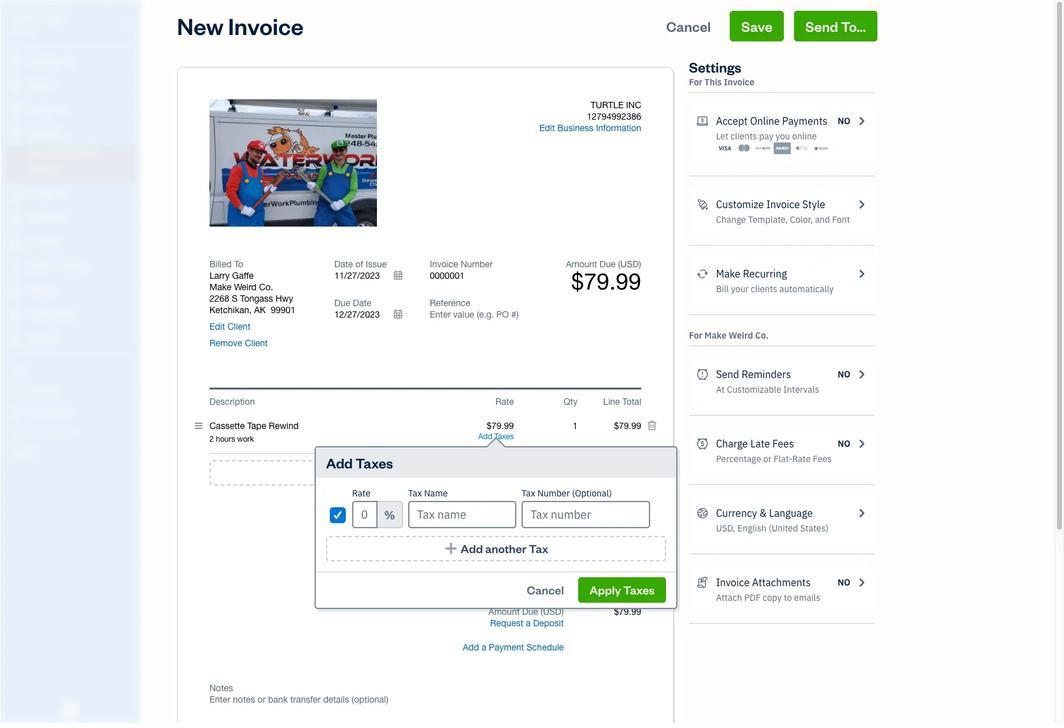 Task type: locate. For each thing, give the bounding box(es) containing it.
(
[[618, 259, 621, 269], [541, 607, 543, 617]]

payments
[[783, 115, 828, 127]]

2 79.99 from the top
[[619, 559, 642, 570]]

latereminders image
[[697, 367, 709, 382]]

rate for tax
[[352, 488, 371, 499]]

chevronright image for charge late fees
[[856, 436, 868, 452]]

2 vertical spatial due
[[522, 607, 538, 617]]

currency & language
[[716, 507, 813, 520]]

invoice
[[228, 11, 304, 41], [724, 76, 755, 88], [767, 198, 800, 211], [430, 259, 458, 269], [716, 577, 750, 589]]

clients
[[731, 131, 757, 142], [751, 283, 778, 295]]

taxes down 79.99 0.00
[[624, 583, 655, 598]]

edit
[[540, 123, 555, 133], [210, 322, 225, 332]]

cancel button
[[655, 11, 723, 41], [516, 578, 576, 603]]

1 vertical spatial 0.00
[[624, 571, 642, 581]]

turtle inside turtle inc owner
[[10, 11, 47, 24]]

0 vertical spatial cancel button
[[655, 11, 723, 41]]

cancel
[[667, 17, 711, 35], [527, 583, 564, 598]]

line up line total (usd) 'text field'
[[604, 397, 620, 407]]

rate right or
[[793, 454, 811, 465]]

line inside button
[[440, 465, 465, 481]]

timer image
[[8, 261, 24, 273]]

number for invoice
[[461, 259, 493, 269]]

79.99 for 79.99 0.00
[[619, 559, 642, 570]]

co. up tongass
[[259, 282, 273, 292]]

0 vertical spatial make
[[716, 268, 741, 280]]

invoice inside the settings for this invoice
[[724, 76, 755, 88]]

a left the payment
[[482, 643, 487, 653]]

add right plus image
[[404, 465, 427, 481]]

taxes down "item rate (usd)" text box
[[495, 433, 514, 441]]

0.00 up 79.99 0.00
[[624, 535, 642, 545]]

due inside "amount due ( usd ) request a deposit"
[[522, 607, 538, 617]]

online
[[793, 131, 817, 142]]

amount inside amount due ( usd ) $79.99
[[566, 259, 597, 269]]

bank connections image
[[10, 427, 136, 437]]

save button
[[730, 11, 784, 41]]

79.99
[[619, 509, 642, 519], [619, 559, 642, 570]]

turtle up 12794992386
[[591, 100, 624, 110]]

for up latereminders image on the bottom right of the page
[[689, 330, 703, 341]]

0 horizontal spatial co.
[[259, 282, 273, 292]]

discover image
[[755, 142, 772, 155]]

( inside amount due ( usd ) $79.99
[[618, 259, 621, 269]]

1 vertical spatial edit
[[210, 322, 225, 332]]

0 vertical spatial $79.99
[[571, 268, 642, 295]]

fees up flat-
[[773, 438, 794, 450]]

2 horizontal spatial rate
[[793, 454, 811, 465]]

american express image
[[774, 142, 791, 155]]

client
[[228, 322, 251, 332], [245, 338, 268, 348]]

1 vertical spatial 79.99
[[619, 559, 642, 570]]

1 vertical spatial send
[[716, 368, 740, 381]]

tax down the discount
[[550, 535, 564, 545]]

turtle for turtle inc 12794992386 edit business information
[[591, 100, 624, 110]]

add another tax
[[461, 542, 549, 556]]

fees right flat-
[[813, 454, 832, 465]]

1 79.99 from the top
[[619, 509, 642, 519]]

date up 12/27/2023
[[353, 298, 372, 308]]

of
[[356, 259, 363, 269]]

cancel button up deposit
[[516, 578, 576, 603]]

Item Rate (USD) text field
[[486, 421, 514, 431]]

expense image
[[8, 212, 24, 225]]

4 no from the top
[[838, 577, 851, 589]]

rate
[[496, 397, 514, 407], [793, 454, 811, 465], [352, 488, 371, 499]]

1 horizontal spatial send
[[806, 17, 839, 35]]

usd for request
[[543, 607, 562, 617]]

settings for this invoice
[[689, 58, 755, 88]]

rate up "item rate (usd)" text box
[[496, 397, 514, 407]]

1 vertical spatial total
[[545, 559, 564, 570]]

taxes down enter an item description text field
[[356, 454, 393, 472]]

number
[[461, 259, 493, 269], [538, 488, 570, 499]]

Enter an Item Description text field
[[210, 434, 450, 445]]

send for send reminders
[[716, 368, 740, 381]]

0 vertical spatial send
[[806, 17, 839, 35]]

2 vertical spatial make
[[705, 330, 727, 341]]

1 vertical spatial co.
[[756, 330, 769, 341]]

0 horizontal spatial rate
[[352, 488, 371, 499]]

0 horizontal spatial line
[[440, 465, 465, 481]]

1 vertical spatial date
[[353, 298, 372, 308]]

co.
[[259, 282, 273, 292], [756, 330, 769, 341]]

for inside the settings for this invoice
[[689, 76, 703, 88]]

1 horizontal spatial inc
[[626, 100, 642, 110]]

0 horizontal spatial )
[[562, 607, 564, 617]]

1 vertical spatial client
[[245, 338, 268, 348]]

0 vertical spatial amount
[[566, 259, 597, 269]]

1 vertical spatial number
[[538, 488, 570, 499]]

inc inside turtle inc owner
[[49, 11, 67, 24]]

latefees image
[[697, 436, 709, 452]]

add inside dropdown button
[[463, 643, 479, 653]]

0 vertical spatial clients
[[731, 131, 757, 142]]

0 horizontal spatial cancel
[[527, 583, 564, 598]]

taxes
[[495, 433, 514, 441], [356, 454, 393, 472], [624, 583, 655, 598]]

turtle up owner
[[10, 11, 47, 24]]

for left this
[[689, 76, 703, 88]]

send up at
[[716, 368, 740, 381]]

2 vertical spatial amount
[[489, 607, 520, 617]]

cancel up settings at the top of page
[[667, 17, 711, 35]]

0 vertical spatial chevronright image
[[856, 113, 868, 129]]

make
[[716, 268, 741, 280], [210, 282, 232, 292], [705, 330, 727, 341]]

add taxes
[[478, 433, 514, 441], [326, 454, 393, 472]]

make up latereminders image on the bottom right of the page
[[705, 330, 727, 341]]

client right remove on the top of the page
[[245, 338, 268, 348]]

a inside button
[[430, 465, 437, 481]]

rate up tax rate (percentage) "text box"
[[352, 488, 371, 499]]

a left the discount
[[521, 520, 526, 531]]

add inside button
[[404, 465, 427, 481]]

1 vertical spatial for
[[689, 330, 703, 341]]

chevronright image
[[856, 113, 868, 129], [856, 436, 868, 452], [856, 506, 868, 521]]

a left deposit
[[526, 619, 531, 629]]

0 vertical spatial for
[[689, 76, 703, 88]]

1 vertical spatial fees
[[813, 454, 832, 465]]

add right plus icon
[[461, 542, 483, 556]]

2 vertical spatial taxes
[[624, 583, 655, 598]]

number up the subtotal on the bottom of the page
[[538, 488, 570, 499]]

12/27/2023
[[334, 310, 380, 320]]

no
[[838, 115, 851, 127], [838, 369, 851, 380], [838, 438, 851, 450], [838, 577, 851, 589]]

) inside "amount due ( usd ) request a deposit"
[[562, 607, 564, 617]]

2 vertical spatial chevronright image
[[856, 506, 868, 521]]

1 chevronright image from the top
[[856, 113, 868, 129]]

pay
[[760, 131, 774, 142]]

tax left name
[[408, 488, 422, 499]]

usd, english (united states)
[[716, 523, 829, 535]]

0 vertical spatial weird
[[234, 282, 257, 292]]

2 horizontal spatial due
[[600, 259, 616, 269]]

cancel up deposit
[[527, 583, 564, 598]]

usd
[[621, 259, 639, 269], [543, 607, 562, 617]]

cancel button for apply taxes
[[516, 578, 576, 603]]

edit inside "turtle inc 12794992386 edit business information"
[[540, 123, 555, 133]]

1 vertical spatial make
[[210, 282, 232, 292]]

3 no from the top
[[838, 438, 851, 450]]

tax inside 'button'
[[529, 542, 549, 556]]

edit up remove on the top of the page
[[210, 322, 225, 332]]

0 vertical spatial due
[[600, 259, 616, 269]]

0 vertical spatial taxes
[[495, 433, 514, 441]]

usd inside "amount due ( usd ) request a deposit"
[[543, 607, 562, 617]]

0 horizontal spatial cancel button
[[516, 578, 576, 603]]

0 vertical spatial (
[[618, 259, 621, 269]]

1 horizontal spatial total
[[623, 397, 642, 407]]

1 vertical spatial cancel
[[527, 583, 564, 598]]

0 vertical spatial add taxes
[[478, 433, 514, 441]]

0 vertical spatial 79.99
[[619, 509, 642, 519]]

0 vertical spatial line
[[604, 397, 620, 407]]

0.00 up apply taxes at the right of the page
[[624, 571, 642, 581]]

total
[[623, 397, 642, 407], [545, 559, 564, 570]]

no for accept online payments
[[838, 115, 851, 127]]

charge late fees
[[716, 438, 794, 450]]

billed to larry gaffe make weird co. 2268 s tongass hwy ketchikan, ak  99901 edit client remove client
[[210, 259, 296, 348]]

Reference Number text field
[[430, 310, 520, 320]]

0 vertical spatial total
[[623, 397, 642, 407]]

invoices image
[[697, 575, 709, 591]]

1 vertical spatial due
[[334, 298, 351, 308]]

tax
[[408, 488, 422, 499], [522, 488, 536, 499], [550, 535, 564, 545], [529, 542, 549, 556]]

1 vertical spatial cancel button
[[516, 578, 576, 603]]

1 vertical spatial turtle
[[591, 100, 624, 110]]

1 vertical spatial )
[[562, 607, 564, 617]]

usd inside amount due ( usd ) $79.99
[[621, 259, 639, 269]]

2 no from the top
[[838, 369, 851, 380]]

currencyandlanguage image
[[697, 506, 709, 521]]

total up line total (usd) 'text field'
[[623, 397, 642, 407]]

tax up total amount paid
[[529, 542, 549, 556]]

plus image
[[386, 467, 401, 480]]

total inside total amount paid
[[545, 559, 564, 570]]

1 0.00 from the top
[[624, 535, 642, 545]]

total amount paid
[[512, 559, 564, 584]]

0 vertical spatial inc
[[49, 11, 67, 24]]

1 vertical spatial inc
[[626, 100, 642, 110]]

taxes for the apply taxes 'button'
[[624, 583, 655, 598]]

1 vertical spatial taxes
[[356, 454, 393, 472]]

( for request
[[541, 607, 543, 617]]

request
[[490, 619, 524, 629]]

3 chevronright image from the top
[[856, 367, 868, 382]]

chart image
[[8, 309, 24, 322]]

no for charge late fees
[[838, 438, 851, 450]]

) up deposit
[[562, 607, 564, 617]]

number up enter an invoice # 'text box'
[[461, 259, 493, 269]]

customize
[[716, 198, 764, 211]]

) inside amount due ( usd ) $79.99
[[639, 259, 642, 269]]

1 horizontal spatial co.
[[756, 330, 769, 341]]

1 vertical spatial line
[[440, 465, 465, 481]]

weird
[[234, 282, 257, 292], [729, 330, 753, 341]]

add a payment schedule button
[[438, 642, 564, 654]]

gaffe
[[232, 271, 254, 281]]

project image
[[8, 236, 24, 249]]

date
[[334, 259, 353, 269], [353, 298, 372, 308]]

add left the payment
[[463, 643, 479, 653]]

1 for from the top
[[689, 76, 703, 88]]

ketchikan,
[[210, 305, 252, 315]]

0 vertical spatial co.
[[259, 282, 273, 292]]

let
[[716, 131, 729, 142]]

client up remove client button
[[228, 322, 251, 332]]

turtle inside "turtle inc 12794992386 edit business information"
[[591, 100, 624, 110]]

3 chevronright image from the top
[[856, 506, 868, 521]]

apps image
[[10, 366, 136, 376]]

name
[[424, 488, 448, 499]]

make down larry
[[210, 282, 232, 292]]

delete line item image
[[647, 420, 657, 432]]

add taxes down enter an item description text field
[[326, 454, 393, 472]]

2 0.00 from the top
[[624, 571, 642, 581]]

amount inside "amount due ( usd ) request a deposit"
[[489, 607, 520, 617]]

0 horizontal spatial inc
[[49, 11, 67, 24]]

weird up send reminders
[[729, 330, 753, 341]]

1 horizontal spatial usd
[[621, 259, 639, 269]]

1 no from the top
[[838, 115, 851, 127]]

0 vertical spatial )
[[639, 259, 642, 269]]

invoice attachments
[[716, 577, 811, 589]]

a inside dropdown button
[[482, 643, 487, 653]]

) left refresh "image"
[[639, 259, 642, 269]]

make up bill
[[716, 268, 741, 280]]

0 vertical spatial 0.00
[[624, 535, 642, 545]]

1 horizontal spatial )
[[639, 259, 642, 269]]

bill
[[716, 283, 729, 295]]

online
[[750, 115, 780, 127]]

business
[[558, 123, 594, 133]]

1 vertical spatial chevronright image
[[856, 436, 868, 452]]

total up paid
[[545, 559, 564, 570]]

0 vertical spatial cancel
[[667, 17, 711, 35]]

tax inside subtotal add a discount tax
[[550, 535, 564, 545]]

0 horizontal spatial number
[[461, 259, 493, 269]]

2 vertical spatial rate
[[352, 488, 371, 499]]

automatically
[[780, 283, 834, 295]]

add
[[478, 433, 492, 441], [326, 454, 353, 472], [404, 465, 427, 481], [503, 520, 519, 531], [461, 542, 483, 556], [463, 643, 479, 653]]

send left to...
[[806, 17, 839, 35]]

attach pdf copy to emails
[[716, 592, 821, 604]]

clients down recurring
[[751, 283, 778, 295]]

0 vertical spatial usd
[[621, 259, 639, 269]]

cancel button up settings at the top of page
[[655, 11, 723, 41]]

taxes inside 'button'
[[624, 583, 655, 598]]

1 horizontal spatial (
[[618, 259, 621, 269]]

co. up reminders
[[756, 330, 769, 341]]

0 horizontal spatial edit
[[210, 322, 225, 332]]

79.99 up apply taxes at the right of the page
[[619, 559, 642, 570]]

due inside amount due ( usd ) $79.99
[[600, 259, 616, 269]]

weird down gaffe
[[234, 282, 257, 292]]

1 horizontal spatial turtle
[[591, 100, 624, 110]]

taxes for add taxes dropdown button
[[495, 433, 514, 441]]

issue
[[366, 259, 387, 269]]

1 horizontal spatial due
[[522, 607, 538, 617]]

inc inside "turtle inc 12794992386 edit business information"
[[626, 100, 642, 110]]

0 horizontal spatial total
[[545, 559, 564, 570]]

date of issue
[[334, 259, 387, 269]]

0 horizontal spatial weird
[[234, 282, 257, 292]]

add taxes down "item rate (usd)" text box
[[478, 433, 514, 441]]

add up another
[[503, 520, 519, 531]]

Enter an Invoice # text field
[[430, 271, 466, 281]]

tax up the subtotal on the bottom of the page
[[522, 488, 536, 499]]

amount inside total amount paid
[[512, 573, 544, 584]]

0 horizontal spatial usd
[[543, 607, 562, 617]]

1 horizontal spatial rate
[[496, 397, 514, 407]]

1 horizontal spatial number
[[538, 488, 570, 499]]

description
[[210, 397, 255, 407]]

send
[[806, 17, 839, 35], [716, 368, 740, 381]]

0 horizontal spatial (
[[541, 607, 543, 617]]

0 vertical spatial number
[[461, 259, 493, 269]]

1 horizontal spatial cancel button
[[655, 11, 723, 41]]

line up name
[[440, 465, 465, 481]]

0 horizontal spatial fees
[[773, 438, 794, 450]]

2 for from the top
[[689, 330, 703, 341]]

edit business information button
[[540, 122, 642, 134]]

1 horizontal spatial edit
[[540, 123, 555, 133]]

number for tax
[[538, 488, 570, 499]]

1 horizontal spatial cancel
[[667, 17, 711, 35]]

send inside "button"
[[806, 17, 839, 35]]

0 horizontal spatial send
[[716, 368, 740, 381]]

refresh image
[[697, 266, 709, 282]]

remove
[[210, 338, 242, 348]]

reminders
[[742, 368, 791, 381]]

chevronright image
[[856, 197, 868, 212], [856, 266, 868, 282], [856, 367, 868, 382], [856, 575, 868, 591]]

1 horizontal spatial weird
[[729, 330, 753, 341]]

1 vertical spatial $79.99
[[614, 607, 642, 617]]

color,
[[790, 214, 813, 226]]

rate for line
[[496, 397, 514, 407]]

edit inside billed to larry gaffe make weird co. 2268 s tongass hwy ketchikan, ak  99901 edit client remove client
[[210, 322, 225, 332]]

0 horizontal spatial due
[[334, 298, 351, 308]]

date left of
[[334, 259, 353, 269]]

accept
[[716, 115, 748, 127]]

79.99 up 79.99 0.00
[[619, 509, 642, 519]]

1 vertical spatial usd
[[543, 607, 562, 617]]

2 chevronright image from the top
[[856, 436, 868, 452]]

2 horizontal spatial taxes
[[624, 583, 655, 598]]

make inside billed to larry gaffe make weird co. 2268 s tongass hwy ketchikan, ak  99901 edit client remove client
[[210, 282, 232, 292]]

currency
[[716, 507, 757, 520]]

pdf
[[745, 592, 761, 604]]

template,
[[748, 214, 788, 226]]

amount
[[566, 259, 597, 269], [512, 573, 544, 584], [489, 607, 520, 617]]

0 horizontal spatial turtle
[[10, 11, 47, 24]]

inc for turtle inc 12794992386 edit business information
[[626, 100, 642, 110]]

a up name
[[430, 465, 437, 481]]

let clients pay you online
[[716, 131, 817, 142]]

1 vertical spatial amount
[[512, 573, 544, 584]]

0.00
[[624, 535, 642, 545], [624, 571, 642, 581]]

edit left the business
[[540, 123, 555, 133]]

a
[[430, 465, 437, 481], [521, 520, 526, 531], [526, 619, 531, 629], [482, 643, 487, 653]]

clients down accept
[[731, 131, 757, 142]]

1 vertical spatial rate
[[793, 454, 811, 465]]

( inside "amount due ( usd ) request a deposit"
[[541, 607, 543, 617]]

(united
[[769, 523, 798, 535]]

client image
[[8, 80, 24, 92]]

0 vertical spatial rate
[[496, 397, 514, 407]]

) for $79.99
[[639, 259, 642, 269]]

Issue date in MM/DD/YYYY format text field
[[334, 271, 411, 281]]

12794992386
[[587, 111, 642, 122]]

make recurring
[[716, 268, 787, 280]]

( for $79.99
[[618, 259, 621, 269]]

owner
[[10, 25, 34, 35]]

0 horizontal spatial add taxes
[[326, 454, 393, 472]]

weird inside billed to larry gaffe make weird co. 2268 s tongass hwy ketchikan, ak  99901 edit client remove client
[[234, 282, 257, 292]]

0.00 inside 79.99 0.00
[[624, 571, 642, 581]]

paintbrush image
[[697, 197, 709, 212]]

bank image
[[813, 142, 830, 155]]

new
[[177, 11, 224, 41]]



Task type: describe. For each thing, give the bounding box(es) containing it.
payment image
[[8, 188, 24, 201]]

estimate image
[[8, 104, 24, 117]]

copy
[[763, 592, 782, 604]]

0 vertical spatial date
[[334, 259, 353, 269]]

settings image
[[10, 447, 136, 457]]

0 vertical spatial fees
[[773, 438, 794, 450]]

at
[[716, 384, 725, 396]]

cancel button for save
[[655, 11, 723, 41]]

1 horizontal spatial line
[[604, 397, 620, 407]]

remove client button
[[210, 338, 268, 349]]

add down "item rate (usd)" text box
[[478, 433, 492, 441]]

recurring
[[743, 268, 787, 280]]

another
[[485, 542, 527, 556]]

attach
[[716, 592, 743, 604]]

usd for $79.99
[[621, 259, 639, 269]]

billed
[[210, 259, 232, 269]]

dashboard image
[[8, 55, 24, 68]]

chevronright image for accept online payments
[[856, 113, 868, 129]]

you
[[776, 131, 790, 142]]

main element
[[0, 0, 172, 724]]

1 vertical spatial add taxes
[[326, 454, 393, 472]]

Tax number text field
[[522, 501, 651, 529]]

freshbooks image
[[60, 703, 80, 719]]

amount for request
[[489, 607, 520, 617]]

states)
[[801, 523, 829, 535]]

paid
[[546, 573, 564, 584]]

image
[[296, 157, 325, 170]]

send to... button
[[794, 11, 878, 41]]

larry
[[210, 271, 230, 281]]

subtotal
[[531, 509, 564, 519]]

check image
[[332, 509, 344, 522]]

due inside due date 12/27/2023
[[334, 298, 351, 308]]

late
[[751, 438, 770, 450]]

add a line
[[404, 465, 465, 481]]

2 chevronright image from the top
[[856, 266, 868, 282]]

mastercard image
[[736, 142, 753, 155]]

charge
[[716, 438, 748, 450]]

bill your clients automatically
[[716, 283, 834, 295]]

send for send to...
[[806, 17, 839, 35]]

turtle for turtle inc owner
[[10, 11, 47, 24]]

79.99 for 79.99
[[619, 509, 642, 519]]

add a payment schedule
[[463, 643, 564, 653]]

1 horizontal spatial fees
[[813, 454, 832, 465]]

plus image
[[444, 543, 459, 556]]

&
[[760, 507, 767, 520]]

inc for turtle inc owner
[[49, 11, 67, 24]]

add a discount button
[[503, 520, 564, 531]]

0 vertical spatial client
[[228, 322, 251, 332]]

turtle inc owner
[[10, 11, 67, 35]]

usd,
[[716, 523, 736, 535]]

1 chevronright image from the top
[[856, 197, 868, 212]]

cancel for save
[[667, 17, 711, 35]]

apple pay image
[[794, 142, 811, 155]]

add inside subtotal add a discount tax
[[503, 520, 519, 531]]

intervals
[[784, 384, 820, 396]]

send to...
[[806, 17, 866, 35]]

information
[[596, 123, 642, 133]]

(optional)
[[572, 488, 612, 499]]

items and services image
[[10, 406, 136, 417]]

Notes text field
[[210, 694, 642, 706]]

font
[[832, 214, 850, 226]]

add another tax button
[[326, 536, 666, 562]]

no for invoice attachments
[[838, 577, 851, 589]]

and
[[815, 214, 830, 226]]

change template, color, and font
[[716, 214, 850, 226]]

tongass
[[240, 294, 273, 304]]

payment
[[489, 643, 524, 653]]

discount
[[529, 520, 564, 531]]

save
[[742, 17, 773, 35]]

invoice number
[[430, 259, 493, 269]]

amount for $79.99
[[566, 259, 597, 269]]

Tax Rate (Percentage) text field
[[352, 501, 378, 529]]

Tax name text field
[[408, 501, 517, 529]]

customize invoice style
[[716, 198, 826, 211]]

send reminders
[[716, 368, 791, 381]]

bars image
[[195, 420, 203, 432]]

line total
[[604, 397, 642, 407]]

to
[[784, 592, 792, 604]]

team members image
[[10, 386, 136, 396]]

no for send reminders
[[838, 369, 851, 380]]

add taxes button
[[478, 433, 514, 441]]

2268
[[210, 294, 229, 304]]

english
[[738, 523, 767, 535]]

amount due ( usd ) $79.99
[[566, 259, 642, 295]]

delete
[[263, 157, 294, 170]]

language
[[769, 507, 813, 520]]

to...
[[841, 17, 866, 35]]

request a deposit button
[[490, 618, 564, 629]]

cancel for apply taxes
[[527, 583, 564, 598]]

visa image
[[716, 142, 734, 155]]

Enter an Item Name text field
[[210, 420, 450, 432]]

edit client button
[[210, 321, 251, 333]]

emails
[[794, 592, 821, 604]]

report image
[[8, 333, 24, 346]]

Line Total (USD) text field
[[614, 421, 642, 431]]

or
[[764, 454, 772, 465]]

0 horizontal spatial taxes
[[356, 454, 393, 472]]

Item Quantity text field
[[559, 421, 578, 431]]

due date 12/27/2023
[[334, 298, 380, 320]]

1 horizontal spatial add taxes
[[478, 433, 514, 441]]

accept online payments
[[716, 115, 828, 127]]

invoice image
[[8, 128, 24, 141]]

percentage or flat-rate fees
[[716, 454, 832, 465]]

amount due ( usd ) request a deposit
[[489, 607, 564, 629]]

flat-
[[774, 454, 793, 465]]

add inside 'button'
[[461, 542, 483, 556]]

) for request
[[562, 607, 564, 617]]

due for request
[[522, 607, 538, 617]]

due for $79.99
[[600, 259, 616, 269]]

new invoice
[[177, 11, 304, 41]]

co. inside billed to larry gaffe make weird co. 2268 s tongass hwy ketchikan, ak  99901 edit client remove client
[[259, 282, 273, 292]]

change
[[716, 214, 746, 226]]

s
[[232, 294, 238, 304]]

a inside subtotal add a discount tax
[[521, 520, 526, 531]]

schedule
[[527, 643, 564, 653]]

apply
[[590, 583, 621, 598]]

79.99 0.00
[[619, 559, 642, 581]]

4 chevronright image from the top
[[856, 575, 868, 591]]

add down enter an item description text field
[[326, 454, 353, 472]]

1 vertical spatial clients
[[751, 283, 778, 295]]

your
[[731, 283, 749, 295]]

apply taxes button
[[578, 578, 666, 603]]

notes
[[210, 684, 233, 694]]

$79.99 inside amount due ( usd ) $79.99
[[571, 268, 642, 295]]

deposit
[[533, 619, 564, 629]]

money image
[[8, 285, 24, 298]]

settings
[[689, 58, 742, 76]]

onlinesales image
[[697, 113, 709, 129]]

subtotal add a discount tax
[[503, 509, 564, 545]]

customizable
[[727, 384, 782, 396]]

at customizable intervals
[[716, 384, 820, 396]]

apply taxes
[[590, 583, 655, 598]]

12/27/2023 button
[[334, 309, 411, 320]]

a inside "amount due ( usd ) request a deposit"
[[526, 619, 531, 629]]

style
[[803, 198, 826, 211]]

date inside due date 12/27/2023
[[353, 298, 372, 308]]



Task type: vqa. For each thing, say whether or not it's contained in the screenshot.
Taxes to the left
yes



